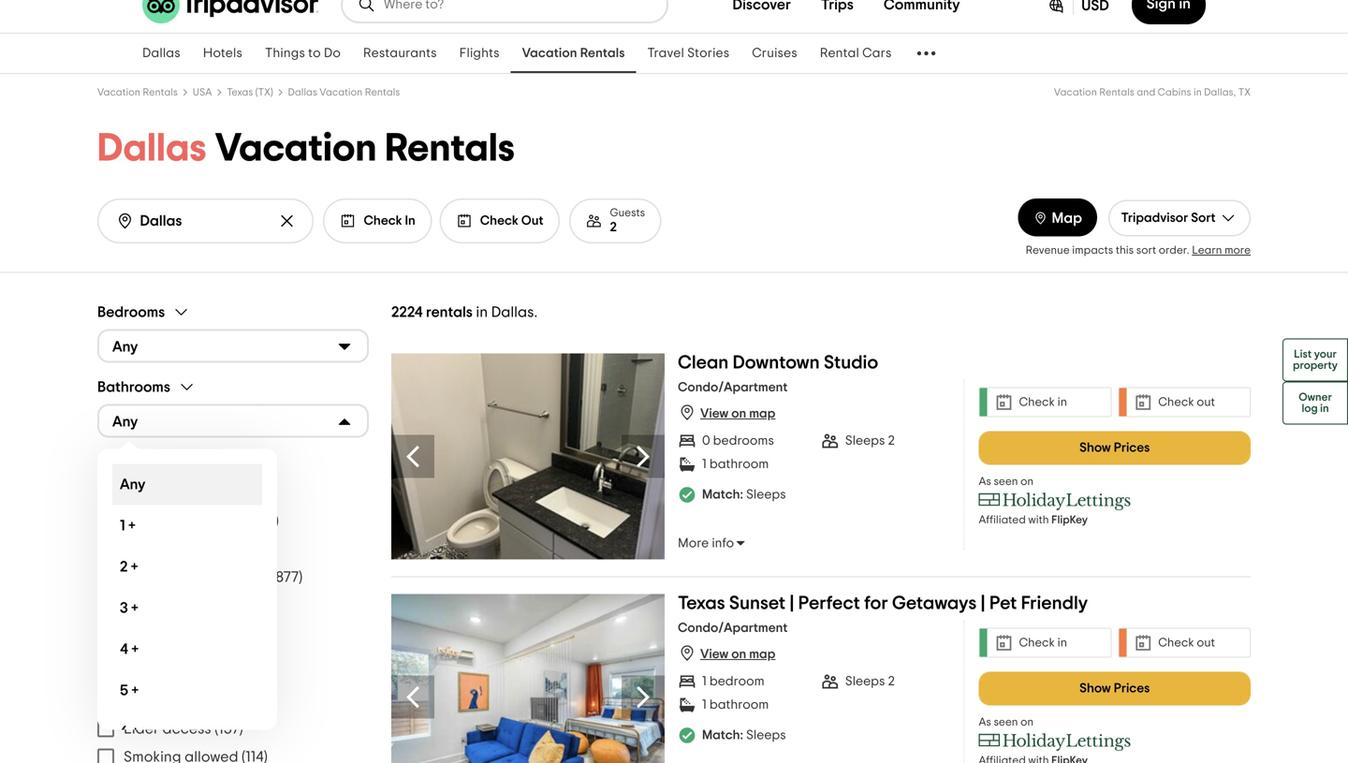 Task type: vqa. For each thing, say whether or not it's contained in the screenshot.
Minneapolis, MN (MSP)
no



Task type: describe. For each thing, give the bounding box(es) containing it.
prices for clean downtown studio
[[1114, 442, 1151, 455]]

map button
[[1019, 199, 1098, 237]]

(157)
[[215, 722, 243, 737]]

sleeps 2 for 0 bedrooms
[[846, 434, 895, 448]]

(769)
[[204, 694, 235, 709]]

order.
[[1159, 245, 1190, 256]]

sort
[[1192, 212, 1216, 225]]

as for clean downtown studio
[[979, 476, 992, 488]]

any button
[[97, 329, 369, 363]]

and
[[1137, 87, 1156, 97]]

or
[[180, 486, 195, 501]]

search image for the search search box to the right
[[358, 0, 377, 14]]

group containing bedrooms
[[97, 303, 369, 363]]

flipkey
[[1052, 515, 1088, 526]]

getaways
[[893, 594, 977, 613]]

sleeps down bedrooms
[[747, 489, 786, 502]]

(tx)
[[256, 87, 273, 97]]

+ for 2 +
[[131, 560, 138, 575]]

group containing suitability
[[97, 633, 369, 763]]

view on map for bedroom
[[701, 648, 776, 661]]

vacation right the flights link
[[522, 47, 578, 60]]

stories
[[688, 47, 730, 60]]

match: for bedrooms
[[703, 489, 744, 502]]

5
[[120, 683, 128, 698]]

(2070)
[[238, 514, 279, 529]]

1 horizontal spatial vacation rentals
[[522, 47, 625, 60]]

clean downtown studio, vacation rental in dallas image
[[392, 354, 665, 560]]

affiliated
[[979, 515, 1026, 526]]

travel stories link
[[637, 34, 741, 73]]

sleeps down texas sunset | perfect for getaways | pet friendly link
[[846, 675, 886, 688]]

dallas vacation rentals link
[[288, 87, 400, 97]]

your
[[1315, 349, 1337, 360]]

usa link
[[193, 87, 212, 97]]

group containing bathrooms
[[97, 378, 369, 753]]

this
[[1116, 245, 1134, 256]]

+ for 4 +
[[132, 642, 139, 657]]

show all button
[[97, 599, 153, 618]]

check in button
[[323, 199, 432, 244]]

1 inside group
[[120, 519, 125, 533]]

check inside check in popup button
[[364, 215, 402, 228]]

check in for texas sunset | perfect for getaways | pet friendly
[[1020, 637, 1068, 649]]

menu containing internet or wifi (2084)
[[97, 479, 369, 592]]

match: sleeps for 0 bedrooms
[[703, 489, 786, 502]]

seen for texas sunset | perfect for getaways | pet friendly
[[994, 717, 1019, 728]]

view for bedroom
[[701, 648, 729, 661]]

6
[[120, 725, 129, 740]]

clean downtown studio
[[678, 354, 879, 372]]

+ for 6 +
[[132, 725, 139, 740]]

prices for texas sunset | perfect for getaways | pet friendly
[[1114, 682, 1151, 696]]

travel
[[648, 47, 685, 60]]

downtown
[[733, 354, 820, 372]]

air
[[124, 514, 143, 529]]

revenue
[[1026, 245, 1070, 256]]

guests
[[610, 207, 645, 219]]

show for clean downtown studio
[[1080, 442, 1112, 455]]

info
[[712, 537, 734, 550]]

1 bathroom for bedrooms
[[703, 458, 769, 471]]

condo/apartment for bedroom
[[678, 622, 788, 635]]

property
[[1294, 360, 1339, 371]]

check out for texas sunset | perfect for getaways | pet friendly
[[1159, 637, 1216, 649]]

outdoor
[[167, 570, 222, 585]]

log
[[1302, 403, 1319, 414]]

restaurants link
[[352, 34, 448, 73]]

2 vertical spatial dallas
[[97, 129, 207, 169]]

2 inside guests 2
[[610, 221, 617, 234]]

vacation down (tx)
[[215, 129, 377, 169]]

more
[[678, 537, 709, 550]]

tx
[[1239, 87, 1251, 97]]

clean downtown studio link
[[678, 354, 879, 380]]

texas for texas sunset | perfect for getaways | pet friendly
[[678, 594, 726, 613]]

cruises link
[[741, 34, 809, 73]]

rentals inside vacation rentals link
[[580, 47, 625, 60]]

hotels link
[[192, 34, 254, 73]]

any for any popup button
[[112, 340, 138, 355]]

1 left bedroom
[[703, 675, 707, 688]]

with
[[1029, 515, 1050, 526]]

affiliated with flipkey
[[979, 515, 1088, 526]]

1 | from the left
[[790, 594, 795, 613]]

check out button
[[440, 199, 560, 244]]

do
[[324, 47, 341, 60]]

5 +
[[120, 683, 139, 698]]

condo/apartment for bedrooms
[[678, 381, 788, 394]]

1 vertical spatial search search field
[[140, 212, 264, 230]]

1 vertical spatial vacation rentals
[[97, 87, 178, 97]]

list your property
[[1294, 349, 1339, 371]]

2224
[[392, 305, 423, 320]]

to
[[308, 47, 321, 60]]

suitability
[[97, 635, 165, 650]]

rentals left and
[[1100, 87, 1135, 97]]

vacation rentals and cabins in dallas, tx
[[1055, 87, 1251, 97]]

sort
[[1137, 245, 1157, 256]]

tripadvisor
[[1122, 212, 1189, 225]]

texas sunset | perfect for getaways | pet friendly
[[678, 594, 1089, 613]]

air conditioning (2070)
[[124, 514, 279, 529]]

4
[[120, 642, 128, 657]]

pet friendly (769)
[[124, 694, 235, 709]]

rental
[[820, 47, 860, 60]]

texas sunset | perfect for getaways | pet friendly, vacation rental in dallas image
[[392, 594, 665, 763]]

4 +
[[120, 642, 139, 657]]

learn
[[1193, 245, 1223, 256]]

(2084)
[[227, 486, 268, 501]]

friendly
[[1022, 594, 1089, 613]]

space
[[226, 570, 269, 585]]

more info
[[678, 537, 734, 550]]

0 bedrooms
[[703, 434, 774, 448]]

flights link
[[448, 34, 511, 73]]

check out
[[480, 215, 544, 228]]

rental cars link
[[809, 34, 903, 73]]

things to do
[[265, 47, 341, 60]]

dallas.
[[491, 305, 538, 320]]

(877)
[[272, 570, 303, 585]]



Task type: locate. For each thing, give the bounding box(es) containing it.
bedroom
[[710, 675, 765, 688]]

travel stories
[[648, 47, 730, 60]]

1 prices from the top
[[1114, 442, 1151, 455]]

0 horizontal spatial vacation rentals
[[97, 87, 178, 97]]

0 horizontal spatial vacation rentals link
[[97, 87, 178, 97]]

0 vertical spatial condo/apartment
[[678, 381, 788, 394]]

holidaylettings.com logo image
[[979, 492, 1132, 511], [979, 733, 1132, 752]]

conditioning
[[146, 514, 235, 529]]

sleeps 2 down texas sunset | perfect for getaways | pet friendly link
[[846, 675, 895, 688]]

1 vertical spatial prices
[[1114, 682, 1151, 696]]

1 horizontal spatial texas
[[678, 594, 726, 613]]

check in
[[1020, 396, 1068, 408], [1020, 637, 1068, 649]]

search image for bottommost the search search box
[[116, 212, 134, 230]]

dallas
[[142, 47, 181, 60], [288, 87, 318, 97], [97, 129, 207, 169]]

texas left (tx)
[[227, 87, 253, 97]]

texas (tx)
[[227, 87, 273, 97]]

0 vertical spatial holidaylettings.com logo image
[[979, 492, 1132, 511]]

elder
[[124, 722, 159, 737]]

menu containing pet friendly (769)
[[97, 659, 369, 763]]

1 vertical spatial any
[[112, 415, 138, 430]]

1 up 2 +
[[120, 519, 125, 533]]

bedrooms
[[97, 305, 165, 320]]

1 vertical spatial holidaylettings.com logo image
[[979, 733, 1132, 752]]

bedrooms
[[713, 434, 774, 448]]

|
[[790, 594, 795, 613], [981, 594, 986, 613]]

check in
[[364, 215, 416, 228]]

1 vertical spatial show prices button
[[979, 672, 1251, 706]]

1 bedroom
[[703, 675, 765, 688]]

1 vertical spatial view on map
[[701, 648, 776, 661]]

map for bedroom
[[750, 648, 776, 661]]

1 vertical spatial dallas
[[288, 87, 318, 97]]

check inside check out popup button
[[480, 215, 519, 228]]

show prices button for clean downtown studio
[[979, 431, 1251, 465]]

show prices button for texas sunset | perfect for getaways | pet friendly
[[979, 672, 1251, 706]]

0 vertical spatial show prices button
[[979, 431, 1251, 465]]

dallas vacation rentals
[[288, 87, 400, 97], [97, 129, 515, 169]]

2 holidaylettings.com logo image from the top
[[979, 733, 1132, 752]]

search search field left clear image
[[140, 212, 264, 230]]

cabins
[[1158, 87, 1192, 97]]

0 vertical spatial view on map button
[[678, 403, 776, 422]]

dallas vacation rentals down do at the top left
[[288, 87, 400, 97]]

2 show prices button from the top
[[979, 672, 1251, 706]]

map
[[1052, 211, 1083, 226]]

0 vertical spatial show
[[1080, 442, 1112, 455]]

match: sleeps up info
[[703, 489, 786, 502]]

match:
[[703, 489, 744, 502], [703, 729, 744, 742]]

map up bedroom
[[750, 648, 776, 661]]

1 vertical spatial view
[[701, 648, 729, 661]]

0 horizontal spatial search search field
[[140, 212, 264, 230]]

1 vertical spatial check in
[[1020, 637, 1068, 649]]

0 vertical spatial vacation rentals
[[522, 47, 625, 60]]

1 vertical spatial out
[[1197, 637, 1216, 649]]

vacation left and
[[1055, 87, 1098, 97]]

2 check in from the top
[[1020, 637, 1068, 649]]

other outdoor space (877)
[[124, 570, 303, 585]]

0 vertical spatial vacation rentals link
[[511, 34, 637, 73]]

out for clean downtown studio
[[1197, 396, 1216, 408]]

more
[[1225, 245, 1251, 256]]

1 as seen on from the top
[[979, 476, 1034, 488]]

flights
[[460, 47, 500, 60]]

rentals left travel
[[580, 47, 625, 60]]

0 vertical spatial check out
[[1159, 396, 1216, 408]]

1 check out from the top
[[1159, 396, 1216, 408]]

1 bathroom down bedroom
[[703, 699, 769, 712]]

1 vertical spatial texas
[[678, 594, 726, 613]]

all
[[137, 601, 153, 616]]

2 menu from the top
[[97, 659, 369, 763]]

1 show prices from the top
[[1080, 442, 1151, 455]]

menu
[[97, 479, 369, 592], [97, 659, 369, 763]]

2 prices from the top
[[1114, 682, 1151, 696]]

revenue impacts this sort order. learn more
[[1026, 245, 1251, 256]]

as seen on for clean downtown studio
[[979, 476, 1034, 488]]

owner
[[1299, 392, 1333, 403]]

rentals
[[426, 305, 473, 320]]

sleeps 2 down studio
[[846, 434, 895, 448]]

elder access (157)
[[124, 722, 243, 737]]

1 group from the top
[[97, 303, 369, 363]]

1 view from the top
[[701, 408, 729, 421]]

0 vertical spatial map
[[750, 408, 776, 421]]

things to do link
[[254, 34, 352, 73]]

1 map from the top
[[750, 408, 776, 421]]

as seen on
[[979, 476, 1034, 488], [979, 717, 1034, 728]]

0 vertical spatial seen
[[994, 476, 1019, 488]]

2 1 bathroom from the top
[[703, 699, 769, 712]]

seen
[[994, 476, 1019, 488], [994, 717, 1019, 728]]

3 +
[[120, 601, 138, 616]]

None search field
[[343, 0, 667, 22]]

studio
[[824, 354, 879, 372]]

view up 1 bedroom
[[701, 648, 729, 661]]

2224 rentals in dallas.
[[392, 305, 538, 320]]

1 seen from the top
[[994, 476, 1019, 488]]

1 vertical spatial condo/apartment
[[678, 622, 788, 635]]

access
[[163, 722, 211, 737]]

| right "getaways"
[[981, 594, 986, 613]]

show prices for texas sunset | perfect for getaways | pet friendly
[[1080, 682, 1151, 696]]

1 holidaylettings.com logo image from the top
[[979, 492, 1132, 511]]

restaurants
[[363, 47, 437, 60]]

0 vertical spatial prices
[[1114, 442, 1151, 455]]

+ right 6
[[132, 725, 139, 740]]

dallas,
[[1205, 87, 1237, 97]]

any down bathrooms
[[112, 415, 138, 430]]

view for bedrooms
[[701, 408, 729, 421]]

bathroom for bedrooms
[[710, 458, 769, 471]]

texas sunset | perfect for getaways | pet friendly link
[[678, 594, 1089, 621]]

2 as seen on from the top
[[979, 717, 1034, 728]]

in inside owner log in
[[1321, 403, 1330, 414]]

+ right 4
[[132, 642, 139, 657]]

match: sleeps for 1 bedroom
[[703, 729, 786, 742]]

out
[[1197, 396, 1216, 408], [1197, 637, 1216, 649]]

2 bathroom from the top
[[710, 699, 769, 712]]

1 condo/apartment from the top
[[678, 381, 788, 394]]

pet up elder
[[124, 694, 146, 709]]

2 seen from the top
[[994, 717, 1019, 728]]

0 vertical spatial dallas vacation rentals
[[288, 87, 400, 97]]

dallas left hotels link
[[142, 47, 181, 60]]

2 check out from the top
[[1159, 637, 1216, 649]]

0 vertical spatial match: sleeps
[[703, 489, 786, 502]]

on
[[732, 408, 747, 421], [1021, 476, 1034, 488], [732, 648, 747, 661], [1021, 717, 1034, 728]]

0 vertical spatial out
[[1197, 396, 1216, 408]]

map up bedrooms
[[750, 408, 776, 421]]

1 vertical spatial pet
[[124, 694, 146, 709]]

rentals
[[580, 47, 625, 60], [143, 87, 178, 97], [365, 87, 400, 97], [1100, 87, 1135, 97], [385, 129, 515, 169]]

0 vertical spatial bathroom
[[710, 458, 769, 471]]

2 +
[[120, 560, 138, 575]]

0 horizontal spatial |
[[790, 594, 795, 613]]

1 down 0 at the right bottom of the page
[[703, 458, 707, 471]]

+ for 1 +
[[128, 519, 135, 533]]

show
[[1080, 442, 1112, 455], [97, 601, 133, 616], [1080, 682, 1112, 696]]

1 vertical spatial search image
[[116, 212, 134, 230]]

view on map button for bedrooms
[[678, 403, 776, 422]]

condo/apartment down clean
[[678, 381, 788, 394]]

rentals down dallas link
[[143, 87, 178, 97]]

0 horizontal spatial texas
[[227, 87, 253, 97]]

2 match: sleeps from the top
[[703, 729, 786, 742]]

sleeps down studio
[[846, 434, 886, 448]]

holidaylettings.com logo image for clean downtown studio
[[979, 492, 1132, 511]]

check
[[364, 215, 402, 228], [480, 215, 519, 228], [1020, 396, 1055, 408], [1159, 396, 1195, 408], [1020, 637, 1055, 649], [1159, 637, 1195, 649]]

1 vertical spatial menu
[[97, 659, 369, 763]]

2 | from the left
[[981, 594, 986, 613]]

vacation down do at the top left
[[320, 87, 363, 97]]

0 vertical spatial search search field
[[384, 0, 652, 13]]

0 horizontal spatial pet
[[124, 694, 146, 709]]

texas left sunset
[[678, 594, 726, 613]]

1 vertical spatial map
[[750, 648, 776, 661]]

vacation rentals left travel
[[522, 47, 625, 60]]

0 vertical spatial view
[[701, 408, 729, 421]]

1 match: from the top
[[703, 489, 744, 502]]

view on map button for bedroom
[[678, 644, 776, 663]]

search image up bedrooms
[[116, 212, 134, 230]]

show inside button
[[97, 601, 133, 616]]

1 vertical spatial as
[[979, 717, 992, 728]]

0 vertical spatial as
[[979, 476, 992, 488]]

1 horizontal spatial pet
[[990, 594, 1018, 613]]

search search field up the flights link
[[384, 0, 652, 13]]

match: sleeps down bedroom
[[703, 729, 786, 742]]

bathroom for bedroom
[[710, 699, 769, 712]]

0 vertical spatial pet
[[990, 594, 1018, 613]]

1 vertical spatial vacation rentals link
[[97, 87, 178, 97]]

vacation
[[522, 47, 578, 60], [97, 87, 140, 97], [320, 87, 363, 97], [1055, 87, 1098, 97], [215, 129, 377, 169]]

any down amenities
[[120, 477, 146, 492]]

search image up restaurants
[[358, 0, 377, 14]]

1 out from the top
[[1197, 396, 1216, 408]]

1 1 bathroom from the top
[[703, 458, 769, 471]]

sleeps down bedroom
[[747, 729, 786, 742]]

vacation rentals down dallas link
[[97, 87, 178, 97]]

1 vertical spatial seen
[[994, 717, 1019, 728]]

1 vertical spatial check out
[[1159, 637, 1216, 649]]

0 vertical spatial any
[[112, 340, 138, 355]]

view on map up bedroom
[[701, 648, 776, 661]]

| right sunset
[[790, 594, 795, 613]]

2 out from the top
[[1197, 637, 1216, 649]]

+ down internet
[[128, 519, 135, 533]]

2 view on map from the top
[[701, 648, 776, 661]]

seen for clean downtown studio
[[994, 476, 1019, 488]]

other
[[124, 570, 163, 585]]

group
[[97, 303, 369, 363], [97, 378, 369, 753], [97, 453, 369, 618], [97, 633, 369, 763]]

1
[[703, 458, 707, 471], [120, 519, 125, 533], [703, 675, 707, 688], [703, 699, 707, 712]]

0 vertical spatial as seen on
[[979, 476, 1034, 488]]

0 vertical spatial view on map
[[701, 408, 776, 421]]

1 bathroom
[[703, 458, 769, 471], [703, 699, 769, 712]]

0 vertical spatial match:
[[703, 489, 744, 502]]

friendly
[[149, 694, 201, 709]]

0 vertical spatial check in
[[1020, 396, 1068, 408]]

1 vertical spatial dallas vacation rentals
[[97, 129, 515, 169]]

any
[[112, 340, 138, 355], [112, 415, 138, 430], [120, 477, 146, 492]]

2 group from the top
[[97, 378, 369, 753]]

1 horizontal spatial vacation rentals link
[[511, 34, 637, 73]]

1 sleeps 2 from the top
[[846, 434, 895, 448]]

2 view from the top
[[701, 648, 729, 661]]

show for texas sunset | perfect for getaways | pet friendly
[[1080, 682, 1112, 696]]

learn more link
[[1193, 245, 1251, 256]]

map for bedrooms
[[750, 408, 776, 421]]

match: up info
[[703, 489, 744, 502]]

2 vertical spatial show
[[1080, 682, 1112, 696]]

1 show prices button from the top
[[979, 431, 1251, 465]]

0 vertical spatial texas
[[227, 87, 253, 97]]

view on map for bedrooms
[[701, 408, 776, 421]]

sleeps
[[846, 434, 886, 448], [747, 489, 786, 502], [846, 675, 886, 688], [747, 729, 786, 742]]

+ up 3 +
[[131, 560, 138, 575]]

1 as from the top
[[979, 476, 992, 488]]

list box
[[97, 449, 277, 753]]

dallas down usa
[[97, 129, 207, 169]]

dallas right (tx)
[[288, 87, 318, 97]]

dallas link
[[131, 34, 192, 73]]

amenities
[[97, 455, 163, 470]]

sleeps 2 for 1 bedroom
[[846, 675, 895, 688]]

2 match: from the top
[[703, 729, 744, 742]]

0 vertical spatial sleeps 2
[[846, 434, 895, 448]]

rental cars
[[820, 47, 892, 60]]

out
[[522, 215, 544, 228]]

1 bathroom for bedroom
[[703, 699, 769, 712]]

texas
[[227, 87, 253, 97], [678, 594, 726, 613]]

1 check in from the top
[[1020, 396, 1068, 408]]

1 vertical spatial show
[[97, 601, 133, 616]]

bathroom down bedroom
[[710, 699, 769, 712]]

rentals down restaurants link
[[365, 87, 400, 97]]

show prices
[[1080, 442, 1151, 455], [1080, 682, 1151, 696]]

3 group from the top
[[97, 453, 369, 618]]

view
[[701, 408, 729, 421], [701, 648, 729, 661]]

as for texas sunset | perfect for getaways | pet friendly
[[979, 717, 992, 728]]

2 condo/apartment from the top
[[678, 622, 788, 635]]

1 down 1 bedroom
[[703, 699, 707, 712]]

vacation down dallas link
[[97, 87, 140, 97]]

check in for clean downtown studio
[[1020, 396, 1068, 408]]

condo/apartment down sunset
[[678, 622, 788, 635]]

pet left friendly
[[990, 594, 1018, 613]]

1 vertical spatial bathroom
[[710, 699, 769, 712]]

1 view on map from the top
[[701, 408, 776, 421]]

1 match: sleeps from the top
[[703, 489, 786, 502]]

+ right "3"
[[131, 601, 138, 616]]

+ right 5
[[132, 683, 139, 698]]

bathrooms
[[97, 380, 170, 395]]

1 view on map button from the top
[[678, 403, 776, 422]]

internet
[[124, 486, 177, 501]]

1 +
[[120, 519, 135, 533]]

bathroom down 0 bedrooms
[[710, 458, 769, 471]]

any down bedrooms
[[112, 340, 138, 355]]

show all
[[97, 601, 153, 616]]

view on map button up 1 bedroom
[[678, 644, 776, 663]]

1 menu from the top
[[97, 479, 369, 592]]

+ for 3 +
[[131, 601, 138, 616]]

view up 0 at the right bottom of the page
[[701, 408, 729, 421]]

for
[[865, 594, 889, 613]]

+ for 5 +
[[132, 683, 139, 698]]

any for any dropdown button
[[112, 415, 138, 430]]

list
[[1295, 349, 1312, 360]]

sunset
[[730, 594, 786, 613]]

2 sleeps 2 from the top
[[846, 675, 895, 688]]

search image
[[358, 0, 377, 14], [116, 212, 134, 230]]

view on map button
[[678, 403, 776, 422], [678, 644, 776, 663]]

0 vertical spatial show prices
[[1080, 442, 1151, 455]]

1 vertical spatial as seen on
[[979, 717, 1034, 728]]

tripadvisor sort
[[1122, 212, 1216, 225]]

1 bathroom down 0 bedrooms
[[703, 458, 769, 471]]

1 vertical spatial sleeps 2
[[846, 675, 895, 688]]

bathroom
[[710, 458, 769, 471], [710, 699, 769, 712]]

internet or wifi (2084)
[[124, 486, 268, 501]]

tripadvisor image
[[142, 0, 318, 23]]

Search search field
[[384, 0, 652, 13], [140, 212, 264, 230]]

clear image
[[278, 212, 296, 230]]

as seen on for texas sunset | perfect for getaways | pet friendly
[[979, 717, 1034, 728]]

0 vertical spatial dallas
[[142, 47, 181, 60]]

2 as from the top
[[979, 717, 992, 728]]

1 vertical spatial show prices
[[1080, 682, 1151, 696]]

cruises
[[752, 47, 798, 60]]

4 group from the top
[[97, 633, 369, 763]]

rentals up in
[[385, 129, 515, 169]]

match: down 1 bedroom
[[703, 729, 744, 742]]

vacation rentals link left travel
[[511, 34, 637, 73]]

list box inside group
[[97, 449, 277, 753]]

show prices for clean downtown studio
[[1080, 442, 1151, 455]]

list box containing any
[[97, 449, 277, 753]]

2 show prices from the top
[[1080, 682, 1151, 696]]

any inside any dropdown button
[[112, 415, 138, 430]]

clean
[[678, 354, 729, 372]]

pet inside group
[[124, 694, 146, 709]]

match: for bedroom
[[703, 729, 744, 742]]

owner log in button
[[1283, 382, 1349, 425]]

check out for clean downtown studio
[[1159, 396, 1216, 408]]

holidaylettings.com logo image for texas sunset | perfect for getaways | pet friendly
[[979, 733, 1132, 752]]

1 vertical spatial 1 bathroom
[[703, 699, 769, 712]]

1 vertical spatial match:
[[703, 729, 744, 742]]

0 vertical spatial menu
[[97, 479, 369, 592]]

2 view on map button from the top
[[678, 644, 776, 663]]

0 horizontal spatial search image
[[116, 212, 134, 230]]

1 vertical spatial view on map button
[[678, 644, 776, 663]]

1 horizontal spatial search search field
[[384, 0, 652, 13]]

2 map from the top
[[750, 648, 776, 661]]

2 vertical spatial any
[[120, 477, 146, 492]]

dallas vacation rentals down dallas vacation rentals link
[[97, 129, 515, 169]]

3
[[120, 601, 128, 616]]

view on map up 0 bedrooms
[[701, 408, 776, 421]]

0 vertical spatial search image
[[358, 0, 377, 14]]

view on map button up 0 bedrooms
[[678, 403, 776, 422]]

texas for texas (tx)
[[227, 87, 253, 97]]

vacation rentals link down dallas link
[[97, 87, 178, 97]]

hotels
[[203, 47, 243, 60]]

1 vertical spatial match: sleeps
[[703, 729, 786, 742]]

1 horizontal spatial |
[[981, 594, 986, 613]]

1 bathroom from the top
[[710, 458, 769, 471]]

group containing amenities
[[97, 453, 369, 618]]

1 horizontal spatial search image
[[358, 0, 377, 14]]

0 vertical spatial 1 bathroom
[[703, 458, 769, 471]]

out for texas sunset | perfect for getaways | pet friendly
[[1197, 637, 1216, 649]]

any inside any popup button
[[112, 340, 138, 355]]



